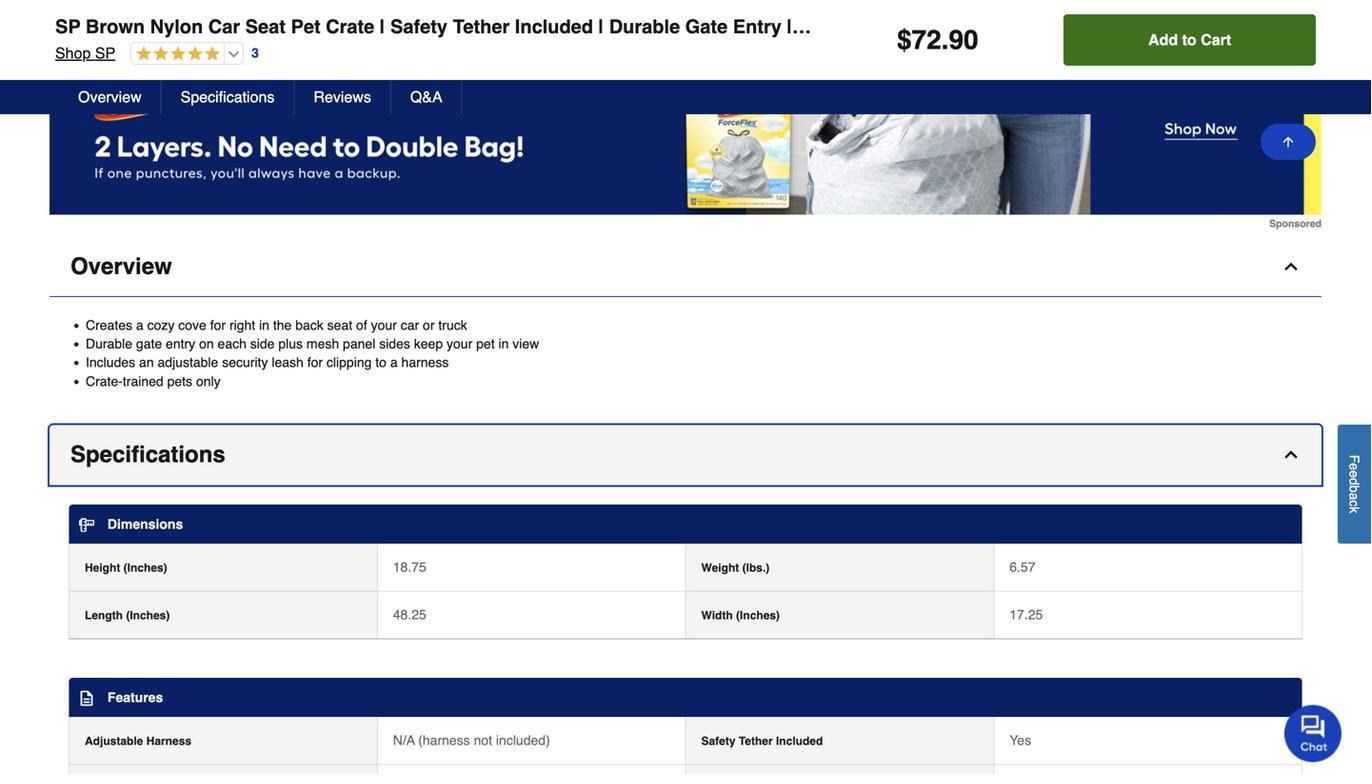 Task type: vqa. For each thing, say whether or not it's contained in the screenshot.
3rd STEP from the bottom
no



Task type: describe. For each thing, give the bounding box(es) containing it.
(inches) for 48.25
[[126, 609, 170, 622]]

trained
[[123, 374, 164, 389]]

right
[[230, 318, 256, 333]]

c
[[1348, 500, 1363, 507]]

truck
[[439, 318, 468, 333]]

leash
[[1157, 16, 1212, 38]]

specifications for the topmost specifications 'button'
[[181, 88, 275, 106]]

1 vertical spatial overview button
[[50, 237, 1322, 297]]

or
[[423, 318, 435, 333]]

panel
[[343, 336, 376, 352]]

mesh
[[798, 16, 847, 38]]

view
[[513, 336, 540, 352]]

cove
[[178, 318, 207, 333]]

0 horizontal spatial safety
[[391, 16, 448, 38]]

car
[[208, 16, 240, 38]]

0 vertical spatial overview
[[78, 88, 142, 106]]

n/a (harness not included)
[[393, 733, 550, 748]]

n/a
[[393, 733, 415, 748]]

0 vertical spatial specifications button
[[162, 80, 295, 114]]

each
[[218, 336, 247, 352]]

clipping
[[327, 355, 372, 370]]

2 | from the left
[[599, 16, 604, 38]]

1 e from the top
[[1348, 463, 1363, 471]]

1 vertical spatial a
[[390, 355, 398, 370]]

on
[[199, 336, 214, 352]]

(harness
[[418, 733, 470, 748]]

3 | from the left
[[787, 16, 793, 38]]

mesh
[[307, 336, 339, 352]]

1 horizontal spatial tether
[[739, 735, 773, 748]]

not
[[474, 733, 493, 748]]

entry
[[166, 336, 195, 352]]

cozy
[[147, 318, 175, 333]]

gate
[[686, 16, 728, 38]]

side
[[250, 336, 275, 352]]

to inside creates a cozy cove for right in the back seat of your car or truck durable gate entry on each side plus mesh panel sides keep your pet in view includes an adjustable security leash for clipping to a harness crate-trained pets only
[[376, 355, 387, 370]]

q&a
[[410, 88, 443, 106]]

harness
[[146, 735, 192, 748]]

0 horizontal spatial adjustable
[[85, 735, 143, 748]]

18.75
[[393, 560, 427, 575]]

leash
[[272, 355, 304, 370]]

yes
[[1010, 733, 1032, 748]]

add
[[1149, 31, 1179, 49]]

4 | from the left
[[964, 16, 970, 38]]

security
[[1077, 16, 1152, 38]]

sides
[[908, 16, 959, 38]]

k
[[1348, 507, 1363, 514]]

back
[[296, 318, 324, 333]]

security
[[222, 355, 268, 370]]

notes image
[[79, 691, 94, 707]]

creates
[[86, 318, 132, 333]]

chevron up image
[[1282, 257, 1301, 276]]

width
[[702, 609, 733, 622]]

to inside button
[[1183, 31, 1197, 49]]

sp brown nylon car seat pet crate | safety tether included | durable gate entry | mesh panel sides | adjustable security leash
[[55, 16, 1212, 38]]

17.25
[[1010, 607, 1044, 622]]

3
[[252, 45, 259, 61]]

5 stars image
[[132, 46, 220, 63]]

1 horizontal spatial included
[[776, 735, 823, 748]]

0 horizontal spatial in
[[259, 318, 270, 333]]

gate
[[136, 336, 162, 352]]

brown
[[86, 16, 145, 38]]

add to cart
[[1149, 31, 1232, 49]]

only
[[196, 374, 221, 389]]

harness
[[402, 355, 449, 370]]

features
[[108, 690, 163, 705]]

nylon
[[150, 16, 203, 38]]



Task type: locate. For each thing, give the bounding box(es) containing it.
0 vertical spatial your
[[371, 318, 397, 333]]

0 vertical spatial adjustable
[[975, 16, 1072, 38]]

1 vertical spatial included
[[776, 735, 823, 748]]

chat invite button image
[[1285, 705, 1343, 763]]

|
[[380, 16, 385, 38], [599, 16, 604, 38], [787, 16, 793, 38], [964, 16, 970, 38]]

(inches) right length
[[126, 609, 170, 622]]

b
[[1348, 485, 1363, 493]]

f e e d b a c k button
[[1339, 425, 1372, 544]]

crate-
[[86, 374, 123, 389]]

overview down 'shop sp'
[[78, 88, 142, 106]]

1 horizontal spatial adjustable
[[975, 16, 1072, 38]]

chevron up image
[[1282, 445, 1301, 464]]

adjustable down features
[[85, 735, 143, 748]]

the
[[273, 318, 292, 333]]

an
[[139, 355, 154, 370]]

2 vertical spatial a
[[1348, 493, 1363, 500]]

0 vertical spatial safety
[[391, 16, 448, 38]]

in left the
[[259, 318, 270, 333]]

1 vertical spatial in
[[499, 336, 509, 352]]

72
[[912, 25, 942, 55]]

of
[[356, 318, 367, 333]]

length (inches)
[[85, 609, 170, 622]]

.
[[942, 25, 949, 55]]

safety
[[391, 16, 448, 38], [702, 735, 736, 748]]

48.25
[[393, 607, 427, 622]]

add to cart button
[[1064, 14, 1317, 66]]

$
[[897, 25, 912, 55]]

durable left gate
[[609, 16, 680, 38]]

a inside button
[[1348, 493, 1363, 500]]

included)
[[496, 733, 550, 748]]

1 vertical spatial durable
[[86, 336, 132, 352]]

specifications button
[[162, 80, 295, 114], [50, 425, 1322, 485]]

durable
[[609, 16, 680, 38], [86, 336, 132, 352]]

crate
[[326, 16, 375, 38]]

0 vertical spatial tether
[[453, 16, 510, 38]]

to right add
[[1183, 31, 1197, 49]]

1 horizontal spatial durable
[[609, 16, 680, 38]]

a up k in the bottom right of the page
[[1348, 493, 1363, 500]]

in
[[259, 318, 270, 333], [499, 336, 509, 352]]

pet
[[476, 336, 495, 352]]

shop sp
[[55, 44, 115, 62]]

0 horizontal spatial for
[[210, 318, 226, 333]]

seat
[[245, 16, 286, 38]]

adjustable
[[158, 355, 218, 370]]

adjustable harness
[[85, 735, 192, 748]]

reviews button
[[295, 80, 391, 114]]

specifications
[[181, 88, 275, 106], [71, 441, 226, 468]]

sp down brown
[[95, 44, 115, 62]]

keep
[[414, 336, 443, 352]]

(lbs.)
[[743, 562, 770, 575]]

sides
[[379, 336, 411, 352]]

adjustable right .
[[975, 16, 1072, 38]]

2 e from the top
[[1348, 471, 1363, 478]]

to
[[1183, 31, 1197, 49], [376, 355, 387, 370]]

e up b
[[1348, 471, 1363, 478]]

0 vertical spatial durable
[[609, 16, 680, 38]]

specifications up "dimensions"
[[71, 441, 226, 468]]

durable down creates on the left top
[[86, 336, 132, 352]]

0 horizontal spatial sp
[[55, 16, 81, 38]]

0 vertical spatial sp
[[55, 16, 81, 38]]

0 vertical spatial a
[[136, 318, 144, 333]]

1 vertical spatial safety
[[702, 735, 736, 748]]

f
[[1348, 455, 1363, 463]]

(inches) right height
[[124, 562, 167, 575]]

car
[[401, 318, 419, 333]]

panel
[[852, 16, 903, 38]]

f e e d b a c k
[[1348, 455, 1363, 514]]

0 vertical spatial in
[[259, 318, 270, 333]]

your up sides
[[371, 318, 397, 333]]

1 horizontal spatial safety
[[702, 735, 736, 748]]

sp
[[55, 16, 81, 38], [95, 44, 115, 62]]

tether
[[453, 16, 510, 38], [739, 735, 773, 748]]

1 vertical spatial overview
[[71, 253, 172, 280]]

(inches) for 18.75
[[124, 562, 167, 575]]

90
[[949, 25, 979, 55]]

0 horizontal spatial a
[[136, 318, 144, 333]]

0 vertical spatial specifications
[[181, 88, 275, 106]]

d
[[1348, 478, 1363, 485]]

1 horizontal spatial for
[[307, 355, 323, 370]]

width (inches)
[[702, 609, 780, 622]]

advertisement region
[[50, 42, 1322, 230]]

dimensions image
[[79, 518, 94, 533]]

e up d
[[1348, 463, 1363, 471]]

adjustable
[[975, 16, 1072, 38], [85, 735, 143, 748]]

to down sides
[[376, 355, 387, 370]]

(inches)
[[124, 562, 167, 575], [126, 609, 170, 622], [736, 609, 780, 622]]

shop
[[55, 44, 91, 62]]

height
[[85, 562, 120, 575]]

weight
[[702, 562, 740, 575]]

0 horizontal spatial included
[[515, 16, 594, 38]]

specifications down 3 on the top of the page
[[181, 88, 275, 106]]

1 vertical spatial specifications button
[[50, 425, 1322, 485]]

weight (lbs.)
[[702, 562, 770, 575]]

1 vertical spatial specifications
[[71, 441, 226, 468]]

1 vertical spatial your
[[447, 336, 473, 352]]

cart
[[1202, 31, 1232, 49]]

creates a cozy cove for right in the back seat of your car or truck durable gate entry on each side plus mesh panel sides keep your pet in view includes an adjustable security leash for clipping to a harness crate-trained pets only
[[86, 318, 540, 389]]

pet
[[291, 16, 321, 38]]

0 horizontal spatial tether
[[453, 16, 510, 38]]

e
[[1348, 463, 1363, 471], [1348, 471, 1363, 478]]

1 vertical spatial for
[[307, 355, 323, 370]]

1 horizontal spatial a
[[390, 355, 398, 370]]

overview button
[[59, 80, 162, 114], [50, 237, 1322, 297]]

q&a button
[[391, 80, 463, 114]]

reviews
[[314, 88, 371, 106]]

safety tether included
[[702, 735, 823, 748]]

1 | from the left
[[380, 16, 385, 38]]

overview up creates on the left top
[[71, 253, 172, 280]]

0 horizontal spatial to
[[376, 355, 387, 370]]

length
[[85, 609, 123, 622]]

pets
[[167, 374, 193, 389]]

1 horizontal spatial sp
[[95, 44, 115, 62]]

entry
[[733, 16, 782, 38]]

height (inches)
[[85, 562, 167, 575]]

a up gate
[[136, 318, 144, 333]]

1 horizontal spatial in
[[499, 336, 509, 352]]

1 vertical spatial adjustable
[[85, 735, 143, 748]]

(inches) right width
[[736, 609, 780, 622]]

0 horizontal spatial your
[[371, 318, 397, 333]]

plus
[[279, 336, 303, 352]]

1 vertical spatial tether
[[739, 735, 773, 748]]

included
[[515, 16, 594, 38], [776, 735, 823, 748]]

0 vertical spatial overview button
[[59, 80, 162, 114]]

$ 72 . 90
[[897, 25, 979, 55]]

0 vertical spatial for
[[210, 318, 226, 333]]

your down truck
[[447, 336, 473, 352]]

specifications for bottommost specifications 'button'
[[71, 441, 226, 468]]

0 horizontal spatial durable
[[86, 336, 132, 352]]

0 vertical spatial to
[[1183, 31, 1197, 49]]

includes
[[86, 355, 135, 370]]

durable inside creates a cozy cove for right in the back seat of your car or truck durable gate entry on each side plus mesh panel sides keep your pet in view includes an adjustable security leash for clipping to a harness crate-trained pets only
[[86, 336, 132, 352]]

seat
[[327, 318, 353, 333]]

6.57
[[1010, 560, 1036, 575]]

sp up shop
[[55, 16, 81, 38]]

1 horizontal spatial to
[[1183, 31, 1197, 49]]

1 vertical spatial sp
[[95, 44, 115, 62]]

0 vertical spatial included
[[515, 16, 594, 38]]

in right the pet
[[499, 336, 509, 352]]

overview
[[78, 88, 142, 106], [71, 253, 172, 280]]

for up on
[[210, 318, 226, 333]]

for
[[210, 318, 226, 333], [307, 355, 323, 370]]

arrow up image
[[1281, 134, 1297, 150]]

1 vertical spatial to
[[376, 355, 387, 370]]

1 horizontal spatial your
[[447, 336, 473, 352]]

a down sides
[[390, 355, 398, 370]]

2 horizontal spatial a
[[1348, 493, 1363, 500]]

dimensions
[[108, 517, 183, 532]]

for down mesh
[[307, 355, 323, 370]]



